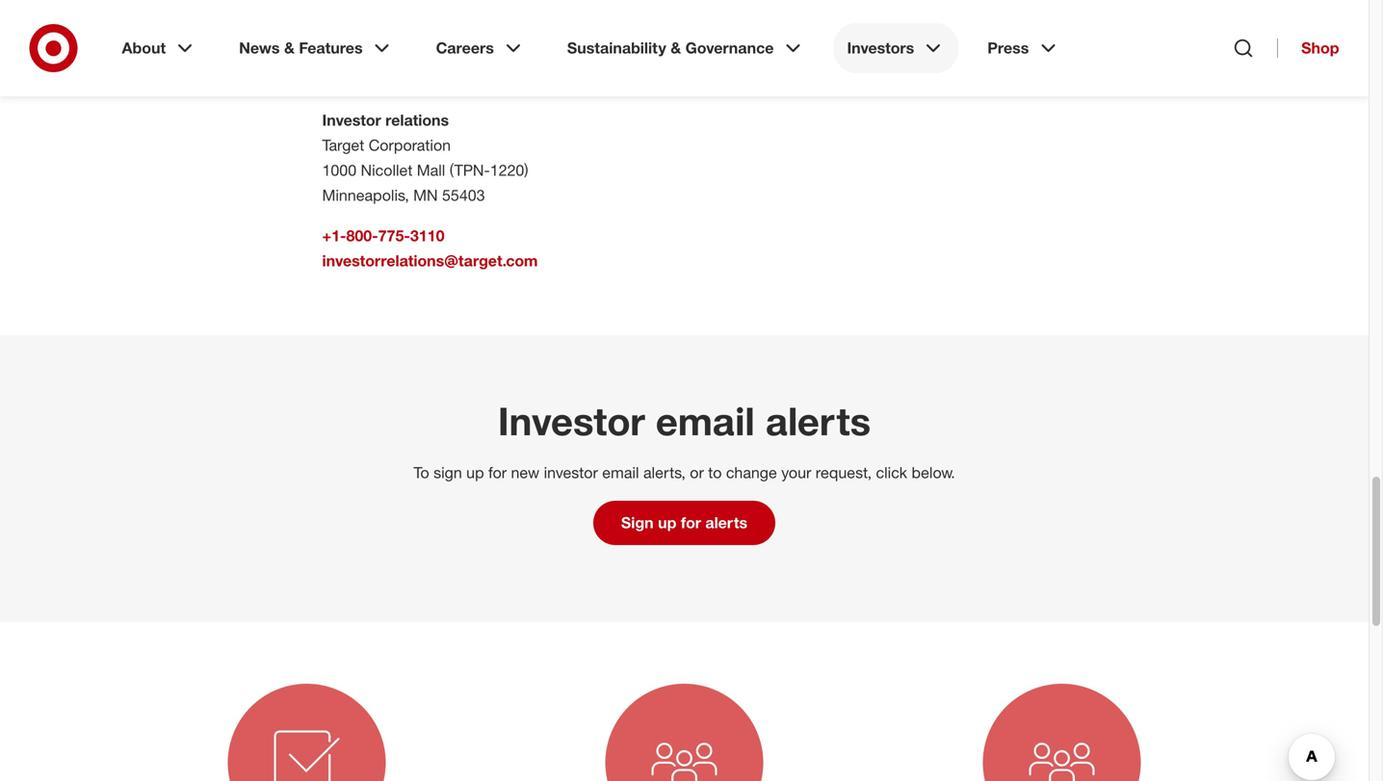 Task type: vqa. For each thing, say whether or not it's contained in the screenshot.
our corresponding to Visit our Careers page to learn about current opportunities at Target.
no



Task type: describe. For each thing, give the bounding box(es) containing it.
governance
[[686, 39, 774, 57]]

mn
[[413, 186, 438, 205]]

investor
[[544, 463, 598, 482]]

shop
[[1302, 39, 1340, 57]]

investor email alerts
[[498, 397, 871, 445]]

change
[[726, 463, 777, 482]]

investor relations target corporation 1000 nicollet mall (tpn-1220) minneapolis, mn 55403
[[322, 111, 529, 205]]

9871
[[410, 45, 445, 64]]

alerts inside sign up for alerts link
[[706, 514, 748, 532]]

about link
[[108, 23, 210, 73]]

alerts,
[[644, 463, 686, 482]]

sign up for alerts
[[621, 514, 748, 532]]

0 vertical spatial up
[[467, 463, 484, 482]]

+1-800-794-9871 link
[[322, 45, 445, 64]]

to sign up for new investor email alerts, or to change your request, click below.
[[414, 463, 956, 482]]

+1-800-794-9871
[[322, 45, 445, 64]]

55403
[[442, 186, 485, 205]]

news & features link
[[226, 23, 407, 73]]

new
[[511, 463, 540, 482]]

to
[[708, 463, 722, 482]]

1000
[[322, 161, 357, 180]]

sustainability & governance
[[567, 39, 774, 57]]

to
[[414, 463, 429, 482]]

features
[[299, 39, 363, 57]]

0 horizontal spatial email
[[602, 463, 639, 482]]

investors
[[847, 39, 915, 57]]

+1-800-775-3110 link
[[322, 226, 445, 245]]

below.
[[912, 463, 956, 482]]

+1- for +1-800-794-9871
[[322, 45, 346, 64]]

1 vertical spatial for
[[681, 514, 701, 532]]

news & features
[[239, 39, 363, 57]]

about
[[122, 39, 166, 57]]

sustainability
[[567, 39, 667, 57]]

investor for investor relations target corporation 1000 nicollet mall (tpn-1220) minneapolis, mn 55403
[[322, 111, 381, 130]]

click
[[876, 463, 908, 482]]



Task type: locate. For each thing, give the bounding box(es) containing it.
(tpn-
[[450, 161, 490, 180]]

1 horizontal spatial email
[[656, 397, 755, 445]]

alerts
[[766, 397, 871, 445], [706, 514, 748, 532]]

& right news
[[284, 39, 295, 57]]

1 horizontal spatial investor
[[498, 397, 645, 445]]

800- inside +1-800-775-3110 investorrelations@target.com
[[346, 226, 378, 245]]

investorrelations@target.com
[[322, 251, 538, 270]]

target
[[322, 136, 364, 155]]

alerts up "your"
[[766, 397, 871, 445]]

corporation
[[369, 136, 451, 155]]

investor
[[322, 111, 381, 130], [498, 397, 645, 445]]

+1- inside +1-800-775-3110 investorrelations@target.com
[[322, 226, 346, 245]]

& for governance
[[671, 39, 681, 57]]

0 vertical spatial alerts
[[766, 397, 871, 445]]

2 & from the left
[[671, 39, 681, 57]]

1 & from the left
[[284, 39, 295, 57]]

sign
[[621, 514, 654, 532]]

investor up target
[[322, 111, 381, 130]]

careers
[[436, 39, 494, 57]]

1 horizontal spatial &
[[671, 39, 681, 57]]

+1-
[[322, 45, 346, 64], [322, 226, 346, 245]]

investor for investor email alerts
[[498, 397, 645, 445]]

794-
[[378, 45, 410, 64]]

email up or
[[656, 397, 755, 445]]

sustainability & governance link
[[554, 23, 818, 73]]

up right 'sign'
[[658, 514, 677, 532]]

+1-800-775-3110 investorrelations@target.com
[[322, 226, 538, 270]]

1 horizontal spatial alerts
[[766, 397, 871, 445]]

1 800- from the top
[[346, 45, 378, 64]]

1220)
[[490, 161, 529, 180]]

1 vertical spatial email
[[602, 463, 639, 482]]

or
[[690, 463, 704, 482]]

up
[[467, 463, 484, 482], [658, 514, 677, 532]]

0 horizontal spatial investor
[[322, 111, 381, 130]]

2 +1- from the top
[[322, 226, 346, 245]]

0 horizontal spatial up
[[467, 463, 484, 482]]

news
[[239, 39, 280, 57]]

3110
[[410, 226, 445, 245]]

press
[[988, 39, 1029, 57]]

for left new
[[489, 463, 507, 482]]

for
[[489, 463, 507, 482], [681, 514, 701, 532]]

2 800- from the top
[[346, 226, 378, 245]]

up right sign
[[467, 463, 484, 482]]

0 horizontal spatial for
[[489, 463, 507, 482]]

775-
[[378, 226, 410, 245]]

email left the alerts,
[[602, 463, 639, 482]]

investors link
[[834, 23, 959, 73]]

800- for 794-
[[346, 45, 378, 64]]

&
[[284, 39, 295, 57], [671, 39, 681, 57]]

& left governance
[[671, 39, 681, 57]]

investorrelations@target.com link
[[322, 251, 538, 270]]

& for features
[[284, 39, 295, 57]]

your
[[782, 463, 812, 482]]

investor inside investor relations target corporation 1000 nicollet mall (tpn-1220) minneapolis, mn 55403
[[322, 111, 381, 130]]

1 vertical spatial up
[[658, 514, 677, 532]]

1 vertical spatial alerts
[[706, 514, 748, 532]]

0 vertical spatial for
[[489, 463, 507, 482]]

email
[[656, 397, 755, 445], [602, 463, 639, 482]]

press link
[[974, 23, 1074, 73]]

0 horizontal spatial alerts
[[706, 514, 748, 532]]

sign
[[434, 463, 462, 482]]

mall
[[417, 161, 446, 180]]

for down or
[[681, 514, 701, 532]]

0 vertical spatial email
[[656, 397, 755, 445]]

800-
[[346, 45, 378, 64], [346, 226, 378, 245]]

0 vertical spatial 800-
[[346, 45, 378, 64]]

1 vertical spatial +1-
[[322, 226, 346, 245]]

minneapolis,
[[322, 186, 409, 205]]

relations
[[386, 111, 449, 130]]

0 horizontal spatial &
[[284, 39, 295, 57]]

alerts down to
[[706, 514, 748, 532]]

shop link
[[1278, 39, 1340, 58]]

1 +1- from the top
[[322, 45, 346, 64]]

investor up the investor
[[498, 397, 645, 445]]

request,
[[816, 463, 872, 482]]

1 horizontal spatial up
[[658, 514, 677, 532]]

1 horizontal spatial for
[[681, 514, 701, 532]]

nicollet
[[361, 161, 413, 180]]

800- for 775-
[[346, 226, 378, 245]]

sign up for alerts link
[[593, 501, 776, 545]]

0 vertical spatial investor
[[322, 111, 381, 130]]

1 vertical spatial investor
[[498, 397, 645, 445]]

+1- for +1-800-775-3110 investorrelations@target.com
[[322, 226, 346, 245]]

1 vertical spatial 800-
[[346, 226, 378, 245]]

0 vertical spatial +1-
[[322, 45, 346, 64]]

careers link
[[423, 23, 538, 73]]



